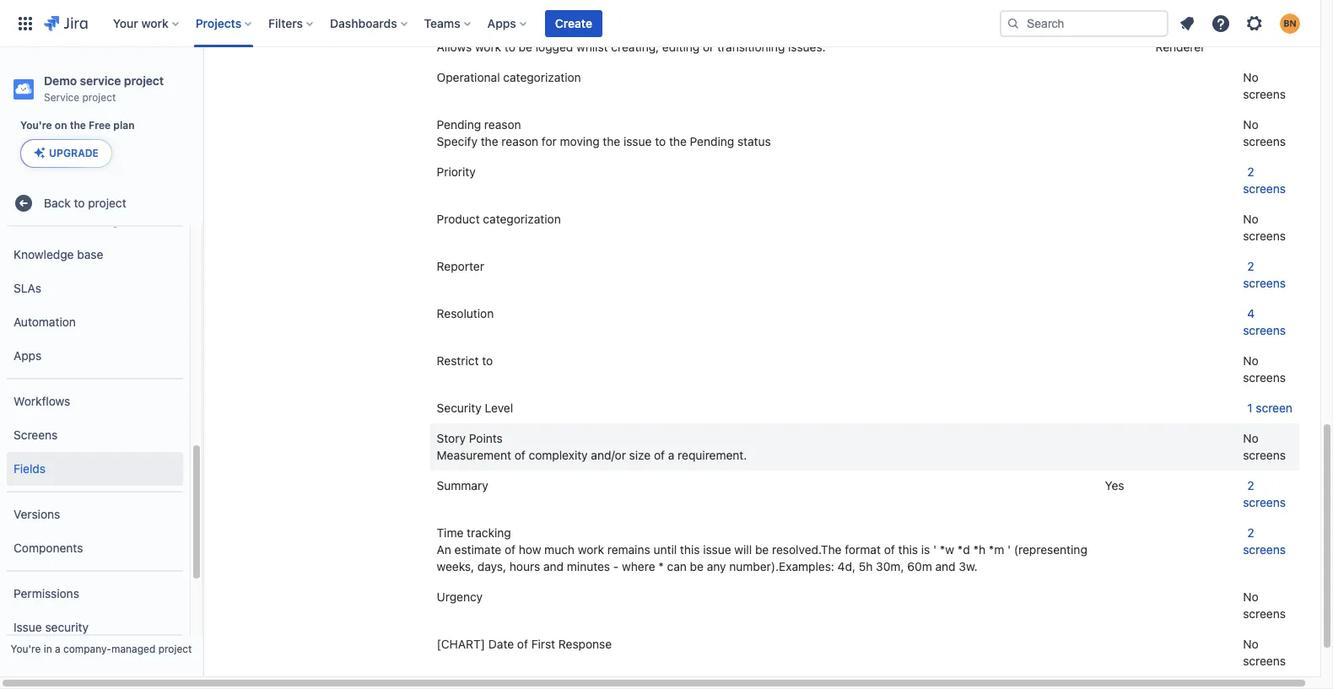 Task type: describe. For each thing, give the bounding box(es) containing it.
2 1 screen link from the top
[[1244, 401, 1293, 416]]

wiki
[[1156, 23, 1179, 37]]

to right the restrict at left bottom
[[482, 354, 493, 368]]

banner containing your work
[[0, 0, 1321, 47]]

much
[[545, 543, 575, 557]]

6 no from the top
[[1244, 590, 1259, 605]]

allows
[[437, 40, 472, 54]]

points
[[469, 432, 503, 446]]

how
[[519, 543, 542, 557]]

size
[[630, 448, 651, 463]]

1 and from the left
[[544, 560, 564, 574]]

service
[[44, 91, 80, 104]]

*w
[[940, 543, 955, 557]]

whilst
[[577, 40, 608, 54]]

service
[[80, 73, 121, 88]]

of left 'complexity'
[[515, 448, 526, 463]]

an
[[437, 543, 452, 557]]

[chart] date of first response
[[437, 638, 612, 652]]

1 for 2nd the 1 screen link from the bottom
[[1248, 23, 1253, 37]]

7 no from the top
[[1244, 638, 1259, 652]]

2 no screens from the top
[[1244, 117, 1287, 149]]

issue inside pending reason specify the reason for moving the issue to the pending status
[[624, 134, 652, 149]]

1 vertical spatial pending
[[690, 134, 735, 149]]

story
[[437, 432, 466, 446]]

(representing
[[1015, 543, 1088, 557]]

response
[[559, 638, 612, 652]]

security
[[45, 620, 89, 635]]

style
[[1183, 23, 1210, 37]]

knowledge base link
[[7, 238, 183, 272]]

workflows
[[14, 394, 70, 408]]

your profile and settings image
[[1281, 13, 1301, 33]]

1 2 screens from the top
[[1244, 165, 1287, 196]]

1 1 screen link from the top
[[1244, 23, 1293, 37]]

5 no screens from the top
[[1244, 432, 1287, 463]]

2 ' from the left
[[1008, 543, 1012, 557]]

components link
[[7, 532, 183, 566]]

resolution
[[437, 307, 494, 321]]

status
[[738, 134, 771, 149]]

log
[[437, 23, 457, 37]]

work inside 'popup button'
[[141, 16, 169, 30]]

knowledge base
[[14, 247, 103, 262]]

7 no screens from the top
[[1244, 638, 1287, 669]]

the left status
[[670, 134, 687, 149]]

security
[[437, 401, 482, 416]]

base
[[77, 247, 103, 262]]

2 and from the left
[[936, 560, 956, 574]]

10 screens from the top
[[1244, 543, 1287, 557]]

workflows link
[[7, 385, 183, 419]]

weeks,
[[437, 560, 475, 574]]

8 screens from the top
[[1244, 448, 1287, 463]]

3 2 screens link from the top
[[1244, 479, 1287, 510]]

work inside time tracking an estimate of how much work remains until this issue will be resolved.the format of this is ' *w *d *h *m ' (representing weeks, days, hours and minutes - where * can be any number).examples: 4d, 5h 30m, 60m and 3w.
[[578, 543, 604, 557]]

to inside pending reason specify the reason for moving the issue to the pending status
[[655, 134, 666, 149]]

issue inside time tracking an estimate of how much work remains until this issue will be resolved.the format of this is ' *w *d *h *m ' (representing weeks, days, hours and minutes - where * can be any number).examples: 4d, 5h 30m, 60m and 3w.
[[703, 543, 732, 557]]

and/or
[[591, 448, 626, 463]]

automation link
[[7, 306, 183, 340]]

satisfaction settings link
[[7, 204, 183, 238]]

of left how
[[505, 543, 516, 557]]

measurement
[[437, 448, 512, 463]]

create
[[555, 16, 593, 30]]

4 2 screens from the top
[[1244, 526, 1287, 557]]

4 screens
[[1244, 307, 1287, 338]]

filters button
[[264, 10, 320, 37]]

Search field
[[1000, 10, 1169, 37]]

*m
[[989, 543, 1005, 557]]

issue
[[14, 620, 42, 635]]

in
[[44, 643, 52, 656]]

11 screens from the top
[[1244, 607, 1287, 622]]

2 for first 2 screens link from the bottom
[[1248, 526, 1255, 540]]

product
[[437, 212, 480, 226]]

1 screen for 2nd the 1 screen link from the bottom
[[1248, 23, 1293, 37]]

3 no screens from the top
[[1244, 212, 1287, 243]]

of left first
[[517, 638, 529, 652]]

fields
[[14, 462, 46, 476]]

you're in a company-managed project
[[11, 643, 192, 656]]

will
[[735, 543, 752, 557]]

log work allows work to be logged whilst creating, editing or transitioning issues.
[[437, 23, 826, 54]]

1 this from the left
[[680, 543, 700, 557]]

free
[[89, 119, 111, 132]]

project right the managed at the bottom
[[158, 643, 192, 656]]

operational
[[437, 70, 500, 85]]

fields link
[[7, 453, 183, 486]]

story points measurement of complexity and/or size of a requirement.
[[437, 432, 748, 463]]

priority
[[437, 165, 476, 179]]

demo
[[44, 73, 77, 88]]

apps for apps 'link'
[[14, 348, 42, 363]]

search image
[[1007, 16, 1021, 30]]

2 for 2nd 2 screens link
[[1248, 259, 1255, 274]]

issues.
[[789, 40, 826, 54]]

issue security
[[14, 620, 89, 635]]

number).examples:
[[730, 560, 835, 574]]

or
[[703, 40, 714, 54]]

any
[[707, 560, 727, 574]]

issue security link
[[7, 611, 183, 645]]

for
[[542, 134, 557, 149]]

on
[[55, 119, 67, 132]]

renderer
[[1156, 40, 1206, 54]]

help image
[[1212, 13, 1232, 33]]

apps link
[[7, 340, 183, 373]]

editing
[[663, 40, 700, 54]]

you're for you're in a company-managed project
[[11, 643, 41, 656]]

4 no from the top
[[1244, 354, 1259, 368]]

minutes
[[567, 560, 611, 574]]

notifications image
[[1178, 13, 1198, 33]]

back to project link
[[7, 187, 196, 220]]

estimate
[[455, 543, 502, 557]]

be inside log work allows work to be logged whilst creating, editing or transitioning issues.
[[519, 40, 533, 54]]

time
[[437, 526, 464, 540]]

sidebar navigation image
[[184, 68, 221, 101]]

slas
[[14, 281, 41, 295]]

5 no from the top
[[1244, 432, 1259, 446]]

1 no screens from the top
[[1244, 70, 1287, 101]]

slas link
[[7, 272, 183, 306]]

apps for apps dropdown button
[[488, 16, 517, 30]]

2 screens from the top
[[1244, 134, 1287, 149]]

filters
[[269, 16, 303, 30]]

group containing satisfaction settings
[[7, 0, 183, 378]]

restrict to
[[437, 354, 493, 368]]

1 2 screens link from the top
[[1244, 165, 1287, 196]]

specify
[[437, 134, 478, 149]]

your
[[113, 16, 138, 30]]

back
[[44, 196, 71, 210]]

12 screens from the top
[[1244, 654, 1287, 669]]

wiki style renderer
[[1156, 23, 1210, 54]]

of up 30m,
[[885, 543, 896, 557]]



Task type: locate. For each thing, give the bounding box(es) containing it.
2 horizontal spatial be
[[756, 543, 769, 557]]

apps down automation
[[14, 348, 42, 363]]

' right *m
[[1008, 543, 1012, 557]]

permissions
[[14, 587, 79, 601]]

group
[[7, 0, 183, 378], [7, 378, 183, 491], [7, 491, 183, 571], [7, 571, 183, 684]]

you're left on
[[20, 119, 52, 132]]

create button
[[545, 10, 603, 37]]

versions link
[[7, 498, 183, 532]]

2 for 4th 2 screens link from the bottom of the page
[[1248, 165, 1255, 179]]

to inside log work allows work to be logged whilst creating, editing or transitioning issues.
[[505, 40, 516, 54]]

0 vertical spatial be
[[519, 40, 533, 54]]

1 vertical spatial a
[[55, 643, 60, 656]]

to up satisfaction settings
[[74, 196, 85, 210]]

0 vertical spatial a
[[669, 448, 675, 463]]

can
[[668, 560, 687, 574]]

you're left in
[[11, 643, 41, 656]]

you're
[[20, 119, 52, 132], [11, 643, 41, 656]]

0 horizontal spatial be
[[519, 40, 533, 54]]

categorization
[[504, 70, 581, 85], [483, 212, 561, 226]]

you're for you're on the free plan
[[20, 119, 52, 132]]

0 vertical spatial 1 screen
[[1248, 23, 1293, 37]]

until
[[654, 543, 677, 557]]

0 vertical spatial reason
[[485, 117, 521, 132]]

2 1 from the top
[[1248, 401, 1253, 416]]

1 vertical spatial screen
[[1257, 401, 1293, 416]]

6 screens from the top
[[1244, 323, 1287, 338]]

where
[[622, 560, 656, 574]]

-
[[614, 560, 619, 574]]

4 group from the top
[[7, 571, 183, 684]]

0 vertical spatial categorization
[[504, 70, 581, 85]]

1 1 from the top
[[1248, 23, 1253, 37]]

3 screens from the top
[[1244, 182, 1287, 196]]

*
[[659, 560, 664, 574]]

level
[[485, 401, 513, 416]]

1 horizontal spatial be
[[690, 560, 704, 574]]

group containing permissions
[[7, 571, 183, 684]]

0 horizontal spatial apps
[[14, 348, 42, 363]]

1 horizontal spatial this
[[899, 543, 919, 557]]

hours
[[510, 560, 541, 574]]

knowledge
[[14, 247, 74, 262]]

be
[[519, 40, 533, 54], [756, 543, 769, 557], [690, 560, 704, 574]]

categorization for product categorization
[[483, 212, 561, 226]]

1 vertical spatial issue
[[703, 543, 732, 557]]

the right moving
[[603, 134, 621, 149]]

2 vertical spatial be
[[690, 560, 704, 574]]

1 horizontal spatial issue
[[703, 543, 732, 557]]

a inside story points measurement of complexity and/or size of a requirement.
[[669, 448, 675, 463]]

3 2 screens from the top
[[1244, 479, 1287, 510]]

0 vertical spatial you're
[[20, 119, 52, 132]]

2 for second 2 screens link from the bottom
[[1248, 479, 1255, 493]]

0 vertical spatial apps
[[488, 16, 517, 30]]

your work
[[113, 16, 169, 30]]

1 vertical spatial 1
[[1248, 401, 1253, 416]]

issue
[[624, 134, 652, 149], [703, 543, 732, 557]]

0 vertical spatial issue
[[624, 134, 652, 149]]

1 no from the top
[[1244, 70, 1259, 85]]

work
[[141, 16, 169, 30], [475, 40, 502, 54], [578, 543, 604, 557]]

date
[[489, 638, 514, 652]]

dashboards
[[330, 16, 397, 30]]

satisfaction
[[14, 213, 78, 228]]

be left the logged
[[519, 40, 533, 54]]

project
[[124, 73, 164, 88], [82, 91, 116, 104], [88, 196, 126, 210], [158, 643, 192, 656]]

work inside log work allows work to be logged whilst creating, editing or transitioning issues.
[[475, 40, 502, 54]]

this left is
[[899, 543, 919, 557]]

1 screen from the top
[[1257, 23, 1293, 37]]

apps inside dropdown button
[[488, 16, 517, 30]]

1 horizontal spatial apps
[[488, 16, 517, 30]]

3 group from the top
[[7, 491, 183, 571]]

0 horizontal spatial this
[[680, 543, 700, 557]]

teams
[[424, 16, 461, 30]]

work right your
[[141, 16, 169, 30]]

0 vertical spatial work
[[141, 16, 169, 30]]

yes
[[1106, 479, 1125, 493]]

0 vertical spatial screen
[[1257, 23, 1293, 37]]

moving
[[560, 134, 600, 149]]

resolved.the
[[773, 543, 842, 557]]

1 2 from the top
[[1248, 165, 1255, 179]]

banner
[[0, 0, 1321, 47]]

requirement.
[[678, 448, 748, 463]]

screens
[[14, 428, 58, 442]]

2 no from the top
[[1244, 117, 1259, 132]]

to down apps dropdown button
[[505, 40, 516, 54]]

5 screens from the top
[[1244, 276, 1287, 291]]

days,
[[478, 560, 507, 574]]

1 horizontal spatial '
[[1008, 543, 1012, 557]]

1 horizontal spatial pending
[[690, 134, 735, 149]]

apps
[[488, 16, 517, 30], [14, 348, 42, 363]]

transitioning
[[718, 40, 785, 54]]

30m,
[[876, 560, 905, 574]]

upgrade button
[[21, 140, 111, 167]]

60m
[[908, 560, 933, 574]]

4 no screens from the top
[[1244, 354, 1287, 385]]

group containing workflows
[[7, 378, 183, 491]]

2 vertical spatial work
[[578, 543, 604, 557]]

2 2 screens from the top
[[1244, 259, 1287, 291]]

teams button
[[419, 10, 478, 37]]

*h
[[974, 543, 986, 557]]

a right the size
[[669, 448, 675, 463]]

work
[[460, 23, 489, 37]]

components
[[14, 541, 83, 555]]

1 vertical spatial be
[[756, 543, 769, 557]]

4
[[1248, 307, 1256, 321]]

1 1 screen from the top
[[1248, 23, 1293, 37]]

1 vertical spatial work
[[475, 40, 502, 54]]

' right is
[[934, 543, 937, 557]]

1 vertical spatial apps
[[14, 348, 42, 363]]

managed
[[111, 643, 156, 656]]

2 1 screen from the top
[[1248, 401, 1293, 416]]

categorization down the logged
[[504, 70, 581, 85]]

1 vertical spatial 1 screen link
[[1244, 401, 1293, 416]]

1 horizontal spatial a
[[669, 448, 675, 463]]

4 2 from the top
[[1248, 526, 1255, 540]]

project up "settings"
[[88, 196, 126, 210]]

2 screens link
[[1244, 165, 1287, 196], [1244, 259, 1287, 291], [1244, 479, 1287, 510], [1244, 526, 1287, 557]]

*d
[[958, 543, 971, 557]]

this up can
[[680, 543, 700, 557]]

1 vertical spatial categorization
[[483, 212, 561, 226]]

7 screens from the top
[[1244, 371, 1287, 385]]

6 no screens from the top
[[1244, 590, 1287, 622]]

apps right teams popup button in the top left of the page
[[488, 16, 517, 30]]

your work button
[[108, 10, 186, 37]]

categorization for operational categorization
[[504, 70, 581, 85]]

urgency
[[437, 590, 483, 605]]

you're on the free plan
[[20, 119, 135, 132]]

0 horizontal spatial and
[[544, 560, 564, 574]]

a right in
[[55, 643, 60, 656]]

1 vertical spatial 1 screen
[[1248, 401, 1293, 416]]

reason left for
[[502, 134, 539, 149]]

settings image
[[1245, 13, 1266, 33]]

logged
[[536, 40, 574, 54]]

be right will at the right bottom
[[756, 543, 769, 557]]

projects
[[196, 16, 242, 30]]

work down "work"
[[475, 40, 502, 54]]

reporter
[[437, 259, 485, 274]]

upgrade
[[49, 147, 99, 160]]

1 horizontal spatial work
[[475, 40, 502, 54]]

'
[[934, 543, 937, 557], [1008, 543, 1012, 557]]

1 ' from the left
[[934, 543, 937, 557]]

and down much
[[544, 560, 564, 574]]

company-
[[63, 643, 111, 656]]

1 horizontal spatial and
[[936, 560, 956, 574]]

plan
[[113, 119, 135, 132]]

screens link
[[7, 419, 183, 453]]

the right on
[[70, 119, 86, 132]]

pending reason specify the reason for moving the issue to the pending status
[[437, 117, 771, 149]]

tracking
[[467, 526, 511, 540]]

demo service project service project
[[44, 73, 164, 104]]

3 no from the top
[[1244, 212, 1259, 226]]

summary
[[437, 479, 489, 493]]

1 screens from the top
[[1244, 87, 1287, 101]]

0 vertical spatial 1
[[1248, 23, 1253, 37]]

2 this from the left
[[899, 543, 919, 557]]

2 2 from the top
[[1248, 259, 1255, 274]]

screen for first the 1 screen link from the bottom
[[1257, 401, 1293, 416]]

to right moving
[[655, 134, 666, 149]]

0 horizontal spatial pending
[[437, 117, 481, 132]]

2 2 screens link from the top
[[1244, 259, 1287, 291]]

primary element
[[10, 0, 1000, 47]]

pending up specify
[[437, 117, 481, 132]]

a
[[669, 448, 675, 463], [55, 643, 60, 656]]

and down *w
[[936, 560, 956, 574]]

0 horizontal spatial '
[[934, 543, 937, 557]]

4 2 screens link from the top
[[1244, 526, 1287, 557]]

1 vertical spatial you're
[[11, 643, 41, 656]]

2 horizontal spatial work
[[578, 543, 604, 557]]

categorization right 'product'
[[483, 212, 561, 226]]

complexity
[[529, 448, 588, 463]]

3w.
[[959, 560, 978, 574]]

format
[[845, 543, 881, 557]]

reason
[[485, 117, 521, 132], [502, 134, 539, 149]]

appswitcher icon image
[[15, 13, 35, 33]]

0 horizontal spatial work
[[141, 16, 169, 30]]

0 horizontal spatial a
[[55, 643, 60, 656]]

0 vertical spatial pending
[[437, 117, 481, 132]]

9 screens from the top
[[1244, 496, 1287, 510]]

2
[[1248, 165, 1255, 179], [1248, 259, 1255, 274], [1248, 479, 1255, 493], [1248, 526, 1255, 540]]

this
[[680, 543, 700, 557], [899, 543, 919, 557]]

work up minutes at the bottom of the page
[[578, 543, 604, 557]]

back to project
[[44, 196, 126, 210]]

3 2 from the top
[[1248, 479, 1255, 493]]

screen
[[1257, 23, 1293, 37], [1257, 401, 1293, 416]]

settings
[[81, 213, 125, 228]]

apps inside 'link'
[[14, 348, 42, 363]]

1 screen for first the 1 screen link from the bottom
[[1248, 401, 1293, 416]]

jira image
[[44, 13, 88, 33], [44, 13, 88, 33]]

projects button
[[191, 10, 258, 37]]

issue up 'any'
[[703, 543, 732, 557]]

pending left status
[[690, 134, 735, 149]]

versions
[[14, 507, 60, 522]]

of right the size
[[654, 448, 665, 463]]

be left 'any'
[[690, 560, 704, 574]]

project down service
[[82, 91, 116, 104]]

0 vertical spatial 1 screen link
[[1244, 23, 1293, 37]]

1 for first the 1 screen link from the bottom
[[1248, 401, 1253, 416]]

creating,
[[612, 40, 660, 54]]

2 screen from the top
[[1257, 401, 1293, 416]]

4 screens from the top
[[1244, 229, 1287, 243]]

project right service
[[124, 73, 164, 88]]

the right specify
[[481, 134, 499, 149]]

to
[[505, 40, 516, 54], [655, 134, 666, 149], [74, 196, 85, 210], [482, 354, 493, 368]]

apps button
[[483, 10, 533, 37]]

group containing versions
[[7, 491, 183, 571]]

1 vertical spatial reason
[[502, 134, 539, 149]]

0 horizontal spatial issue
[[624, 134, 652, 149]]

2 group from the top
[[7, 378, 183, 491]]

automation
[[14, 315, 76, 329]]

first
[[532, 638, 556, 652]]

reason down operational categorization
[[485, 117, 521, 132]]

1 group from the top
[[7, 0, 183, 378]]

issue right moving
[[624, 134, 652, 149]]

dashboards button
[[325, 10, 414, 37]]

5h
[[859, 560, 873, 574]]

1 screen
[[1248, 23, 1293, 37], [1248, 401, 1293, 416]]

screen for 2nd the 1 screen link from the bottom
[[1257, 23, 1293, 37]]



Task type: vqa. For each thing, say whether or not it's contained in the screenshot.
first SLA from the bottom of the custom group
no



